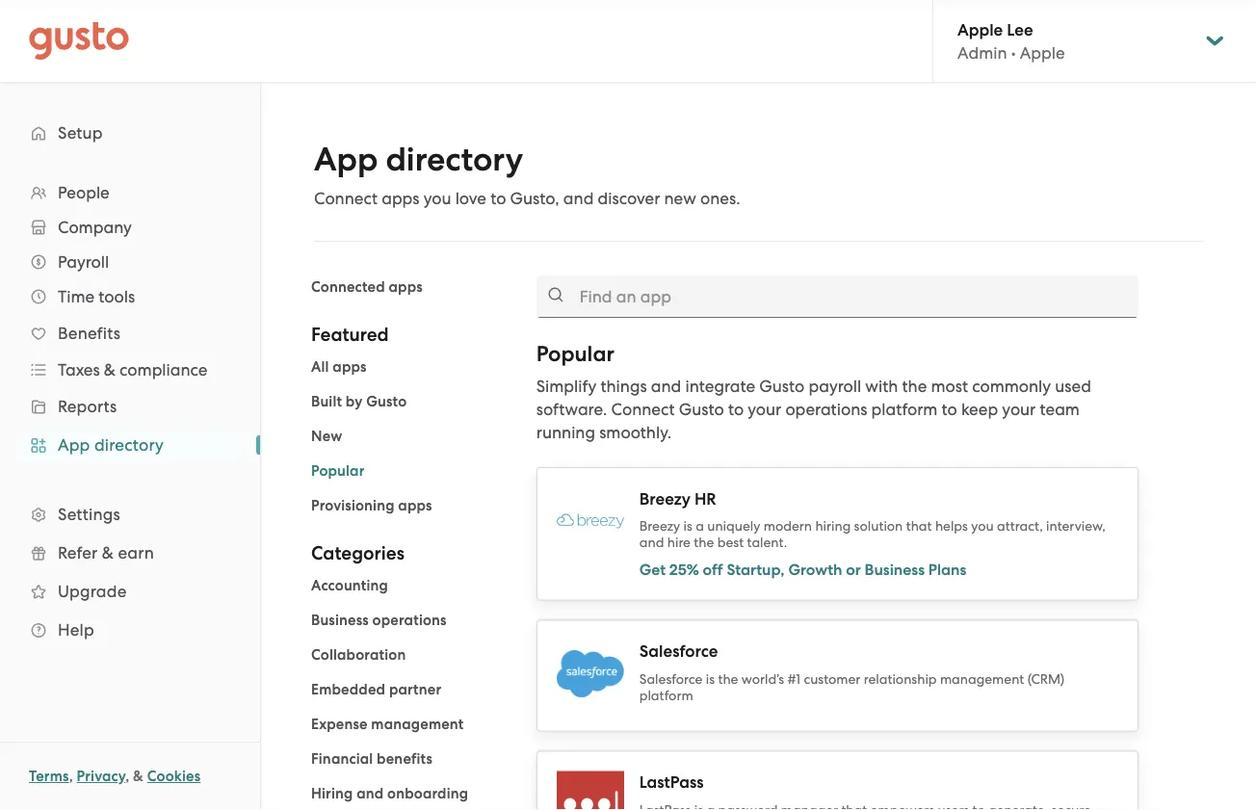 Task type: locate. For each thing, give the bounding box(es) containing it.
0 horizontal spatial operations
[[372, 612, 447, 629]]

0 vertical spatial apple
[[957, 20, 1003, 39]]

1 horizontal spatial the
[[718, 671, 738, 687]]

the
[[902, 377, 927, 396], [694, 535, 714, 550], [718, 671, 738, 687]]

help link
[[19, 613, 241, 647]]

, left privacy
[[69, 768, 73, 785]]

built by gusto link
[[311, 393, 407, 410]]

0 horizontal spatial app
[[58, 435, 90, 455]]

popular up simplify
[[536, 341, 614, 367]]

platform down with at the top right of the page
[[871, 400, 938, 419]]

hiring
[[815, 518, 851, 534]]

embedded
[[311, 681, 385, 698]]

or
[[846, 560, 861, 579]]

0 horizontal spatial gusto
[[366, 393, 407, 410]]

running
[[536, 423, 595, 442]]

0 horizontal spatial your
[[748, 400, 781, 419]]

connect up 'smoothly.' on the bottom
[[611, 400, 675, 419]]

you inside breezy hr breezy is a uniquely modern hiring solution that helps you attract, interview, and hire the best talent. get 25% off startup, growth or business plans
[[971, 518, 994, 534]]

setup
[[58, 123, 103, 143]]

connect
[[314, 189, 378, 208], [611, 400, 675, 419]]

0 vertical spatial the
[[902, 377, 927, 396]]

apple
[[957, 20, 1003, 39], [1020, 43, 1065, 62]]

1 vertical spatial breezy
[[639, 518, 680, 534]]

1 horizontal spatial connect
[[611, 400, 675, 419]]

management down partner
[[371, 716, 464, 733]]

business right or
[[865, 560, 925, 579]]

1 vertical spatial management
[[371, 716, 464, 733]]

1 horizontal spatial management
[[940, 671, 1024, 687]]

1 vertical spatial &
[[102, 543, 114, 563]]

directory
[[386, 140, 523, 179], [94, 435, 164, 455]]

0 horizontal spatial apple
[[957, 20, 1003, 39]]

1 vertical spatial platform
[[639, 687, 693, 703]]

app
[[314, 140, 378, 179], [58, 435, 90, 455]]

settings
[[58, 505, 120, 524]]

you right helps on the right bottom
[[971, 518, 994, 534]]

the down a
[[694, 535, 714, 550]]

0 vertical spatial salesforce
[[639, 642, 718, 661]]

, left cookies
[[125, 768, 129, 785]]

expense
[[311, 716, 368, 733]]

0 horizontal spatial to
[[490, 189, 506, 208]]

operations
[[785, 400, 867, 419], [372, 612, 447, 629]]

and inside breezy hr breezy is a uniquely modern hiring solution that helps you attract, interview, and hire the best talent. get 25% off startup, growth or business plans
[[639, 535, 664, 550]]

connect up connected
[[314, 189, 378, 208]]

breezy up hire
[[639, 518, 680, 534]]

0 horizontal spatial management
[[371, 716, 464, 733]]

salesforce right salesforce logo
[[639, 671, 703, 687]]

1 vertical spatial apple
[[1020, 43, 1065, 62]]

new link
[[311, 428, 342, 445]]

app inside app directory link
[[58, 435, 90, 455]]

lastpass button
[[536, 751, 1139, 810]]

your down integrate at right top
[[748, 400, 781, 419]]

0 vertical spatial popular
[[536, 341, 614, 367]]

operations down "payroll"
[[785, 400, 867, 419]]

1 horizontal spatial operations
[[785, 400, 867, 419]]

0 horizontal spatial the
[[694, 535, 714, 550]]

collaboration link
[[311, 646, 406, 664]]

lee
[[1007, 20, 1033, 39]]

salesforce down 25%
[[639, 642, 718, 661]]

love
[[455, 189, 486, 208]]

your down commonly
[[1002, 400, 1036, 419]]

simplify
[[536, 377, 596, 396]]

popular down new
[[311, 462, 365, 480]]

& for compliance
[[104, 360, 116, 380]]

apps for provisioning apps
[[398, 497, 432, 514]]

0 vertical spatial &
[[104, 360, 116, 380]]

to down "most" on the top of page
[[942, 400, 957, 419]]

1 horizontal spatial app
[[314, 140, 378, 179]]

business inside breezy hr breezy is a uniquely modern hiring solution that helps you attract, interview, and hire the best talent. get 25% off startup, growth or business plans
[[865, 560, 925, 579]]

reports link
[[19, 389, 241, 424]]

1 salesforce from the top
[[639, 642, 718, 661]]

1 vertical spatial is
[[706, 671, 715, 687]]

most
[[931, 377, 968, 396]]

partner
[[389, 681, 441, 698]]

& left cookies
[[133, 768, 144, 785]]

hiring
[[311, 785, 353, 802]]

0 vertical spatial directory
[[386, 140, 523, 179]]

gusto down integrate at right top
[[679, 400, 724, 419]]

apps left the love
[[382, 189, 419, 208]]

1 vertical spatial app
[[58, 435, 90, 455]]

directory up the love
[[386, 140, 523, 179]]

(crm)
[[1027, 671, 1065, 687]]

operations up collaboration
[[372, 612, 447, 629]]

smoothly.
[[599, 423, 672, 442]]

business down accounting link
[[311, 612, 369, 629]]

is left a
[[683, 518, 692, 534]]

1 horizontal spatial is
[[706, 671, 715, 687]]

directory down reports link
[[94, 435, 164, 455]]

breezy left hr
[[639, 489, 691, 509]]

1 vertical spatial operations
[[372, 612, 447, 629]]

app inside app directory connect apps you love to gusto, and discover new ones.
[[314, 140, 378, 179]]

0 vertical spatial is
[[683, 518, 692, 534]]

and right gusto, at left top
[[563, 189, 594, 208]]

gusto,
[[510, 189, 559, 208]]

to down integrate at right top
[[728, 400, 744, 419]]

directory inside app directory connect apps you love to gusto, and discover new ones.
[[386, 140, 523, 179]]

app directory link
[[19, 428, 241, 462]]

1 horizontal spatial gusto
[[679, 400, 724, 419]]

0 horizontal spatial directory
[[94, 435, 164, 455]]

1 horizontal spatial you
[[971, 518, 994, 534]]

0 vertical spatial you
[[424, 189, 451, 208]]

apps right all
[[333, 358, 367, 376]]

platform inside salesforce salesforce is the world's #1 customer relationship management (crm) platform
[[639, 687, 693, 703]]

talent.
[[747, 535, 787, 550]]

gusto
[[759, 377, 805, 396], [366, 393, 407, 410], [679, 400, 724, 419]]

benefits
[[58, 324, 120, 343]]

is inside salesforce salesforce is the world's #1 customer relationship management (crm) platform
[[706, 671, 715, 687]]

list for categories
[[311, 574, 507, 810]]

categories
[[311, 542, 404, 564]]

business operations link
[[311, 612, 447, 629]]

0 horizontal spatial platform
[[639, 687, 693, 703]]

and inside simplify things and integrate gusto payroll with the most commonly used software. connect gusto to your operations platform to keep your team running smoothly.
[[651, 377, 681, 396]]

gusto left "payroll"
[[759, 377, 805, 396]]

1 vertical spatial salesforce
[[639, 671, 703, 687]]

the right with at the top right of the page
[[902, 377, 927, 396]]

to right the love
[[490, 189, 506, 208]]

& right taxes
[[104, 360, 116, 380]]

apps right provisioning
[[398, 497, 432, 514]]

0 horizontal spatial you
[[424, 189, 451, 208]]

1 vertical spatial directory
[[94, 435, 164, 455]]

1 vertical spatial the
[[694, 535, 714, 550]]

1 horizontal spatial to
[[728, 400, 744, 419]]

you inside app directory connect apps you love to gusto, and discover new ones.
[[424, 189, 451, 208]]

to
[[490, 189, 506, 208], [728, 400, 744, 419], [942, 400, 957, 419]]

0 vertical spatial connect
[[314, 189, 378, 208]]

1 vertical spatial business
[[311, 612, 369, 629]]

is left world's
[[706, 671, 715, 687]]

things
[[600, 377, 647, 396]]

help
[[58, 620, 94, 640]]

1 horizontal spatial platform
[[871, 400, 938, 419]]

refer & earn link
[[19, 536, 241, 570]]

0 horizontal spatial is
[[683, 518, 692, 534]]

operations inside list
[[372, 612, 447, 629]]

apps right connected
[[389, 278, 423, 296]]

2 horizontal spatial the
[[902, 377, 927, 396]]

and
[[563, 189, 594, 208], [651, 377, 681, 396], [639, 535, 664, 550], [357, 785, 384, 802]]

you left the love
[[424, 189, 451, 208]]

business
[[865, 560, 925, 579], [311, 612, 369, 629]]

1 vertical spatial you
[[971, 518, 994, 534]]

1 vertical spatial popular
[[311, 462, 365, 480]]

salesforce
[[639, 642, 718, 661], [639, 671, 703, 687]]

and right things
[[651, 377, 681, 396]]

the inside simplify things and integrate gusto payroll with the most commonly used software. connect gusto to your operations platform to keep your team running smoothly.
[[902, 377, 927, 396]]

0 vertical spatial app
[[314, 140, 378, 179]]

list containing accounting
[[311, 574, 507, 810]]

app for app directory
[[58, 435, 90, 455]]

& left the earn
[[102, 543, 114, 563]]

solution
[[854, 518, 903, 534]]

business operations
[[311, 612, 447, 629]]

apple right •
[[1020, 43, 1065, 62]]

salesforce logo image
[[557, 650, 624, 697]]

world's
[[741, 671, 784, 687]]

0 horizontal spatial connect
[[314, 189, 378, 208]]

apps
[[382, 189, 419, 208], [389, 278, 423, 296], [333, 358, 367, 376], [398, 497, 432, 514]]

used
[[1055, 377, 1091, 396]]

and up get
[[639, 535, 664, 550]]

& inside dropdown button
[[104, 360, 116, 380]]

list for featured
[[311, 355, 507, 517]]

0 horizontal spatial popular
[[311, 462, 365, 480]]

list containing all apps
[[311, 355, 507, 517]]

interview,
[[1046, 518, 1106, 534]]

0 vertical spatial operations
[[785, 400, 867, 419]]

team
[[1040, 400, 1080, 419]]

directory for app directory connect apps you love to gusto, and discover new ones.
[[386, 140, 523, 179]]

platform inside simplify things and integrate gusto payroll with the most commonly used software. connect gusto to your operations platform to keep your team running smoothly.
[[871, 400, 938, 419]]

management left "(crm)"
[[940, 671, 1024, 687]]

0 vertical spatial management
[[940, 671, 1024, 687]]

payroll button
[[19, 245, 241, 279]]

#1
[[787, 671, 800, 687]]

cookies button
[[147, 765, 201, 788]]

,
[[69, 768, 73, 785], [125, 768, 129, 785]]

you
[[424, 189, 451, 208], [971, 518, 994, 534]]

1 horizontal spatial business
[[865, 560, 925, 579]]

company
[[58, 218, 132, 237]]

platform right salesforce logo
[[639, 687, 693, 703]]

payroll
[[809, 377, 861, 396]]

1 vertical spatial connect
[[611, 400, 675, 419]]

platform
[[871, 400, 938, 419], [639, 687, 693, 703]]

accounting link
[[311, 577, 388, 594]]

1 horizontal spatial ,
[[125, 768, 129, 785]]

list
[[0, 175, 260, 649], [311, 355, 507, 517], [311, 574, 507, 810]]

directory inside gusto navigation "element"
[[94, 435, 164, 455]]

app directory connect apps you love to gusto, and discover new ones.
[[314, 140, 740, 208]]

apple lee admin • apple
[[957, 20, 1065, 62]]

apple up admin
[[957, 20, 1003, 39]]

gusto right by
[[366, 393, 407, 410]]

2 breezy from the top
[[639, 518, 680, 534]]

1 breezy from the top
[[639, 489, 691, 509]]

terms , privacy , & cookies
[[29, 768, 201, 785]]

the left world's
[[718, 671, 738, 687]]

0 horizontal spatial ,
[[69, 768, 73, 785]]

2 salesforce from the top
[[639, 671, 703, 687]]

1 horizontal spatial directory
[[386, 140, 523, 179]]

directory for app directory
[[94, 435, 164, 455]]

0 horizontal spatial business
[[311, 612, 369, 629]]

the inside salesforce salesforce is the world's #1 customer relationship management (crm) platform
[[718, 671, 738, 687]]

0 vertical spatial platform
[[871, 400, 938, 419]]

the inside breezy hr breezy is a uniquely modern hiring solution that helps you attract, interview, and hire the best talent. get 25% off startup, growth or business plans
[[694, 535, 714, 550]]

0 vertical spatial breezy
[[639, 489, 691, 509]]

relationship
[[864, 671, 937, 687]]

1 horizontal spatial your
[[1002, 400, 1036, 419]]

reports
[[58, 397, 117, 416]]

0 vertical spatial business
[[865, 560, 925, 579]]

2 vertical spatial the
[[718, 671, 738, 687]]

None search field
[[536, 275, 1139, 318]]



Task type: vqa. For each thing, say whether or not it's contained in the screenshot.
the leftmost Verification
no



Task type: describe. For each thing, give the bounding box(es) containing it.
financial
[[311, 750, 373, 768]]

uniquely
[[707, 518, 760, 534]]

integrate
[[685, 377, 755, 396]]

embedded partner link
[[311, 681, 441, 698]]

1 horizontal spatial apple
[[1020, 43, 1065, 62]]

connected apps
[[311, 278, 423, 296]]

all apps link
[[311, 358, 367, 376]]

new
[[664, 189, 696, 208]]

home image
[[29, 22, 129, 60]]

apps for connected apps
[[389, 278, 423, 296]]

setup link
[[19, 116, 241, 150]]

connected apps link
[[311, 278, 423, 296]]

operations inside simplify things and integrate gusto payroll with the most commonly used software. connect gusto to your operations platform to keep your team running smoothly.
[[785, 400, 867, 419]]

benefits link
[[19, 316, 241, 351]]

connect inside simplify things and integrate gusto payroll with the most commonly used software. connect gusto to your operations platform to keep your team running smoothly.
[[611, 400, 675, 419]]

hr
[[694, 489, 716, 509]]

new
[[311, 428, 342, 445]]

2 your from the left
[[1002, 400, 1036, 419]]

all
[[311, 358, 329, 376]]

collaboration
[[311, 646, 406, 664]]

financial benefits link
[[311, 750, 432, 768]]

lastpass
[[639, 773, 704, 792]]

financial benefits
[[311, 750, 432, 768]]

•
[[1011, 43, 1016, 62]]

App Search field
[[536, 275, 1139, 318]]

management inside salesforce salesforce is the world's #1 customer relationship management (crm) platform
[[940, 671, 1024, 687]]

best
[[717, 535, 744, 550]]

privacy
[[77, 768, 125, 785]]

software.
[[536, 400, 607, 419]]

growth
[[788, 560, 842, 579]]

hiring and onboarding link
[[311, 785, 468, 802]]

salesforce salesforce is the world's #1 customer relationship management (crm) platform
[[639, 642, 1065, 703]]

is inside breezy hr breezy is a uniquely modern hiring solution that helps you attract, interview, and hire the best talent. get 25% off startup, growth or business plans
[[683, 518, 692, 534]]

all apps
[[311, 358, 367, 376]]

time tools button
[[19, 279, 241, 314]]

and down financial benefits link
[[357, 785, 384, 802]]

attract,
[[997, 518, 1043, 534]]

accounting
[[311, 577, 388, 594]]

to inside app directory connect apps you love to gusto, and discover new ones.
[[490, 189, 506, 208]]

taxes & compliance button
[[19, 353, 241, 387]]

expense management link
[[311, 716, 464, 733]]

ones.
[[700, 189, 740, 208]]

breezy hr logo image
[[557, 514, 624, 528]]

popular link
[[311, 462, 365, 480]]

featured
[[311, 324, 389, 346]]

2 horizontal spatial gusto
[[759, 377, 805, 396]]

apps for all apps
[[333, 358, 367, 376]]

cookies
[[147, 768, 201, 785]]

provisioning apps link
[[311, 497, 432, 514]]

compliance
[[120, 360, 208, 380]]

apps inside app directory connect apps you love to gusto, and discover new ones.
[[382, 189, 419, 208]]

lastpass logo image
[[557, 771, 624, 810]]

embedded partner
[[311, 681, 441, 698]]

1 , from the left
[[69, 768, 73, 785]]

settings link
[[19, 497, 241, 532]]

people button
[[19, 175, 241, 210]]

built
[[311, 393, 342, 410]]

app directory
[[58, 435, 164, 455]]

refer
[[58, 543, 98, 563]]

benefits
[[377, 750, 432, 768]]

refer & earn
[[58, 543, 154, 563]]

terms
[[29, 768, 69, 785]]

earn
[[118, 543, 154, 563]]

time
[[58, 287, 94, 306]]

2 , from the left
[[125, 768, 129, 785]]

simplify things and integrate gusto payroll with the most commonly used software. connect gusto to your operations platform to keep your team running smoothly.
[[536, 377, 1091, 442]]

people
[[58, 183, 110, 202]]

connect inside app directory connect apps you love to gusto, and discover new ones.
[[314, 189, 378, 208]]

a
[[696, 518, 704, 534]]

list containing people
[[0, 175, 260, 649]]

1 horizontal spatial popular
[[536, 341, 614, 367]]

with
[[865, 377, 898, 396]]

by
[[346, 393, 363, 410]]

& for earn
[[102, 543, 114, 563]]

2 vertical spatial &
[[133, 768, 144, 785]]

taxes & compliance
[[58, 360, 208, 380]]

breezy hr breezy is a uniquely modern hiring solution that helps you attract, interview, and hire the best talent. get 25% off startup, growth or business plans
[[639, 489, 1106, 579]]

keep
[[961, 400, 998, 419]]

2 horizontal spatial to
[[942, 400, 957, 419]]

and inside app directory connect apps you love to gusto, and discover new ones.
[[563, 189, 594, 208]]

gusto navigation element
[[0, 83, 260, 680]]

plans
[[928, 560, 966, 579]]

get
[[639, 560, 666, 579]]

taxes
[[58, 360, 100, 380]]

discover
[[598, 189, 660, 208]]

commonly
[[972, 377, 1051, 396]]

popular inside list
[[311, 462, 365, 480]]

connected
[[311, 278, 385, 296]]

1 your from the left
[[748, 400, 781, 419]]

gusto inside list
[[366, 393, 407, 410]]

upgrade link
[[19, 574, 241, 609]]

startup,
[[727, 560, 785, 579]]

25%
[[669, 560, 699, 579]]

modern
[[764, 518, 812, 534]]

company button
[[19, 210, 241, 245]]

admin
[[957, 43, 1007, 62]]

built by gusto
[[311, 393, 407, 410]]

app for app directory connect apps you love to gusto, and discover new ones.
[[314, 140, 378, 179]]



